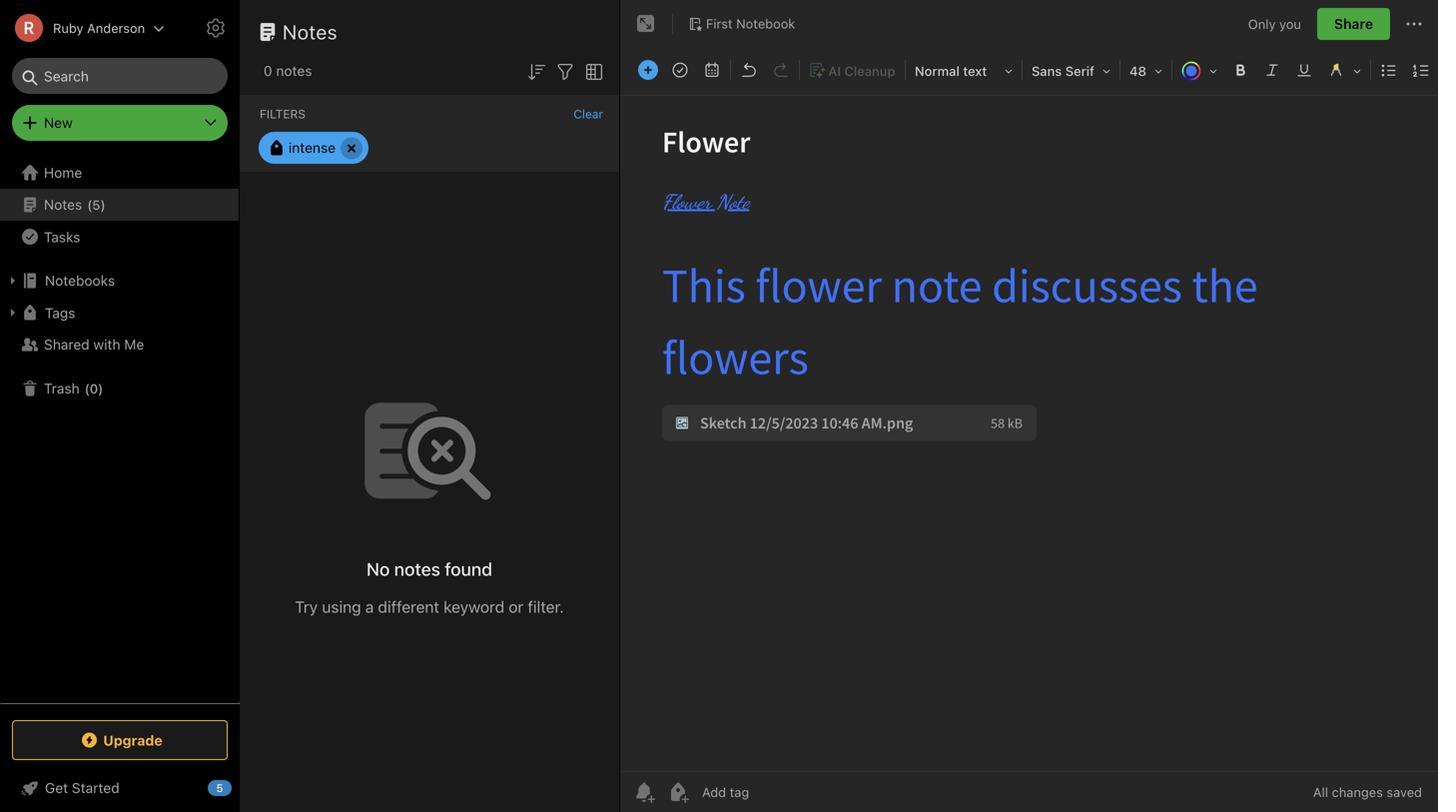 Task type: vqa. For each thing, say whether or not it's contained in the screenshot.
Main element
no



Task type: locate. For each thing, give the bounding box(es) containing it.
Add filters field
[[553, 58, 577, 84]]

clear button
[[574, 107, 603, 121]]

0 vertical spatial notes
[[276, 62, 312, 79]]

5 left click to collapse icon
[[216, 782, 223, 795]]

notebooks link
[[0, 265, 239, 297]]

undo image
[[735, 56, 763, 84]]

underline image
[[1291, 56, 1319, 84]]

Note Editor text field
[[620, 96, 1439, 771]]

5
[[92, 197, 100, 212], [216, 782, 223, 795]]

1 horizontal spatial notes
[[283, 20, 338, 43]]

only
[[1249, 16, 1276, 31]]

0 vertical spatial 5
[[92, 197, 100, 212]]

) inside notes ( 5 )
[[100, 197, 106, 212]]

normal
[[915, 63, 960, 78]]

None search field
[[26, 58, 214, 94]]

Font family field
[[1025, 56, 1118, 85]]

notes
[[283, 20, 338, 43], [44, 196, 82, 213]]

Sort options field
[[525, 58, 548, 84]]

0 vertical spatial notes
[[283, 20, 338, 43]]

changes
[[1332, 785, 1384, 800]]

48
[[1130, 63, 1147, 78]]

0 right trash
[[90, 381, 98, 396]]

1 horizontal spatial 0
[[264, 62, 272, 79]]

5 inside "help and learning task checklist" field
[[216, 782, 223, 795]]

5 down home link
[[92, 197, 100, 212]]

add a reminder image
[[632, 780, 656, 804]]

tags button
[[0, 297, 239, 329]]

( right trash
[[85, 381, 90, 396]]

)
[[100, 197, 106, 212], [98, 381, 103, 396]]

found
[[445, 558, 493, 580]]

1 vertical spatial notes
[[44, 196, 82, 213]]

normal text
[[915, 63, 987, 78]]

1 horizontal spatial 5
[[216, 782, 223, 795]]

0 vertical spatial (
[[87, 197, 92, 212]]

ruby anderson
[[53, 20, 145, 35]]

keyword
[[444, 597, 505, 616]]

tags
[[45, 304, 75, 321]]

0
[[264, 62, 272, 79], [90, 381, 98, 396]]

more actions image
[[1403, 12, 1427, 36]]

shared
[[44, 336, 90, 353]]

( inside trash ( 0 )
[[85, 381, 90, 396]]

tree
[[0, 157, 240, 702]]

text
[[963, 63, 987, 78]]

0 horizontal spatial notes
[[276, 62, 312, 79]]

add tag image
[[666, 780, 690, 804]]

1 vertical spatial 0
[[90, 381, 98, 396]]

all changes saved
[[1314, 785, 1423, 800]]

(
[[87, 197, 92, 212], [85, 381, 90, 396]]

trash
[[44, 380, 80, 397]]

Add tag field
[[700, 784, 850, 801]]

0 horizontal spatial notes
[[44, 196, 82, 213]]

) right trash
[[98, 381, 103, 396]]

0 up filters
[[264, 62, 272, 79]]

1 vertical spatial notes
[[394, 558, 440, 580]]

1 horizontal spatial notes
[[394, 558, 440, 580]]

) inside trash ( 0 )
[[98, 381, 103, 396]]

click to collapse image
[[232, 775, 247, 799]]

notes up 0 notes
[[283, 20, 338, 43]]

shared with me
[[44, 336, 144, 353]]

expand notebooks image
[[5, 273, 21, 289]]

a
[[365, 597, 374, 616]]

notes up filters
[[276, 62, 312, 79]]

intense button
[[259, 132, 369, 164]]

sans
[[1032, 63, 1062, 78]]

) down home link
[[100, 197, 106, 212]]

home
[[44, 164, 82, 181]]

1 vertical spatial 5
[[216, 782, 223, 795]]

trash ( 0 )
[[44, 380, 103, 397]]

clear
[[574, 107, 603, 121]]

new button
[[12, 105, 228, 141]]

new
[[44, 114, 73, 131]]

1 vertical spatial )
[[98, 381, 103, 396]]

( down home link
[[87, 197, 92, 212]]

upgrade button
[[12, 720, 228, 760]]

first
[[706, 16, 733, 31]]

( inside notes ( 5 )
[[87, 197, 92, 212]]

View options field
[[577, 58, 606, 84]]

1 vertical spatial (
[[85, 381, 90, 396]]

notes down home
[[44, 196, 82, 213]]

0 vertical spatial )
[[100, 197, 106, 212]]

filter.
[[528, 597, 564, 616]]

notes up different
[[394, 558, 440, 580]]

Heading level field
[[908, 56, 1020, 85]]

first notebook
[[706, 16, 796, 31]]

0 horizontal spatial 0
[[90, 381, 98, 396]]

upgrade
[[103, 732, 163, 749]]

Font size field
[[1123, 56, 1170, 85]]

Font color field
[[1175, 56, 1225, 85]]

tasks button
[[0, 221, 239, 253]]

notes
[[276, 62, 312, 79], [394, 558, 440, 580]]

notes for notes ( 5 )
[[44, 196, 82, 213]]

try using a different keyword or filter.
[[295, 597, 564, 616]]

different
[[378, 597, 440, 616]]

saved
[[1387, 785, 1423, 800]]

0 vertical spatial 0
[[264, 62, 272, 79]]

0 horizontal spatial 5
[[92, 197, 100, 212]]

5 inside notes ( 5 )
[[92, 197, 100, 212]]

expand tags image
[[5, 305, 21, 321]]

notes ( 5 )
[[44, 196, 106, 213]]



Task type: describe. For each thing, give the bounding box(es) containing it.
home link
[[0, 157, 240, 189]]

italic image
[[1259, 56, 1287, 84]]

using
[[322, 597, 361, 616]]

ruby
[[53, 20, 83, 35]]

note window element
[[620, 0, 1439, 812]]

0 notes
[[264, 62, 312, 79]]

Help and Learning task checklist field
[[0, 772, 240, 804]]

Search text field
[[26, 58, 214, 94]]

numbered list image
[[1408, 56, 1436, 84]]

notes for no
[[394, 558, 440, 580]]

( for trash
[[85, 381, 90, 396]]

share
[[1335, 15, 1374, 32]]

only you
[[1249, 16, 1302, 31]]

filters
[[260, 107, 306, 121]]

notes for 0
[[276, 62, 312, 79]]

get started
[[45, 780, 119, 796]]

0 inside trash ( 0 )
[[90, 381, 98, 396]]

no
[[367, 558, 390, 580]]

you
[[1280, 16, 1302, 31]]

first notebook button
[[681, 10, 803, 38]]

anderson
[[87, 20, 145, 35]]

Account field
[[0, 8, 165, 48]]

or
[[509, 597, 524, 616]]

notebook
[[736, 16, 796, 31]]

intense
[[289, 139, 336, 156]]

shared with me link
[[0, 329, 239, 361]]

all
[[1314, 785, 1329, 800]]

expand note image
[[634, 12, 658, 36]]

with
[[93, 336, 120, 353]]

) for trash
[[98, 381, 103, 396]]

Highlight field
[[1321, 56, 1369, 85]]

no notes found
[[367, 558, 493, 580]]

More actions field
[[1403, 8, 1427, 40]]

share button
[[1318, 8, 1391, 40]]

settings image
[[204, 16, 228, 40]]

notes for notes
[[283, 20, 338, 43]]

bold image
[[1227, 56, 1255, 84]]

me
[[124, 336, 144, 353]]

add filters image
[[553, 60, 577, 84]]

get
[[45, 780, 68, 796]]

calendar event image
[[698, 56, 726, 84]]

sans serif
[[1032, 63, 1095, 78]]

( for notes
[[87, 197, 92, 212]]

serif
[[1066, 63, 1095, 78]]

) for notes
[[100, 197, 106, 212]]

Insert field
[[633, 56, 663, 84]]

tasks
[[44, 229, 80, 245]]

try
[[295, 597, 318, 616]]

bulleted list image
[[1376, 56, 1404, 84]]

started
[[72, 780, 119, 796]]

task image
[[666, 56, 694, 84]]

tree containing home
[[0, 157, 240, 702]]

notebooks
[[45, 272, 115, 289]]



